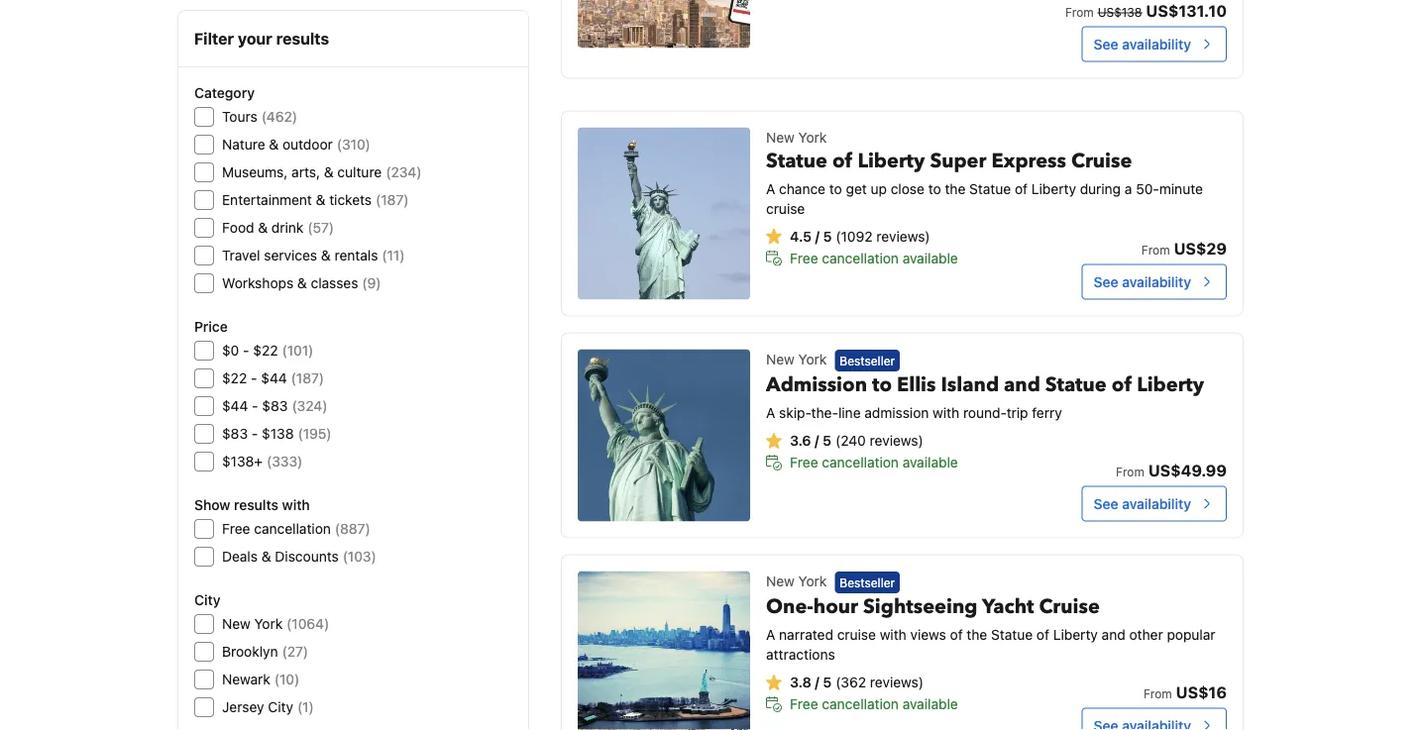 Task type: describe. For each thing, give the bounding box(es) containing it.
$0 - $22 (101)
[[222, 342, 314, 359]]

(195)
[[298, 426, 332, 442]]

and inside admission to ellis island and statue of liberty a skip-the-line admission with round-trip ferry
[[1004, 372, 1041, 399]]

(234)
[[386, 164, 422, 180]]

from us$138 us$131.10
[[1065, 1, 1227, 20]]

york up admission
[[798, 351, 827, 367]]

(324)
[[292, 398, 328, 414]]

cancellation for new
[[822, 250, 899, 266]]

0 horizontal spatial to
[[829, 181, 842, 197]]

one-
[[766, 594, 814, 621]]

discounts
[[275, 549, 339, 565]]

availability for liberty
[[1122, 496, 1191, 512]]

a inside one-hour sightseeing yacht cruise a narrated cruise with views of the statue of liberty and other popular attractions
[[766, 627, 775, 643]]

yacht
[[982, 594, 1034, 621]]

0 horizontal spatial $44
[[222, 398, 248, 414]]

free cancellation available for ellis
[[790, 454, 958, 471]]

admission
[[865, 405, 929, 421]]

0 horizontal spatial $83
[[222, 426, 248, 442]]

cancellation for admission
[[822, 454, 899, 471]]

(1092
[[836, 228, 873, 244]]

travel services & rentals (11)
[[222, 247, 405, 264]]

attractions
[[766, 647, 835, 663]]

(101)
[[282, 342, 314, 359]]

admission to ellis island and statue of liberty a skip-the-line admission with round-trip ferry
[[766, 372, 1204, 421]]

views
[[910, 627, 946, 643]]

(1064)
[[287, 616, 329, 632]]

a for statue of liberty super express cruise
[[766, 181, 775, 197]]

the inside one-hour sightseeing yacht cruise a narrated cruise with views of the statue of liberty and other popular attractions
[[967, 627, 987, 643]]

deals
[[222, 549, 258, 565]]

arts,
[[292, 164, 320, 180]]

entertainment & tickets (187)
[[222, 192, 409, 208]]

express
[[992, 147, 1066, 175]]

new york for admission
[[766, 351, 827, 367]]

free for admission to ellis island and statue of liberty
[[790, 454, 818, 471]]

3.8 / 5 (362 reviews)
[[790, 674, 924, 691]]

trip
[[1007, 405, 1028, 421]]

new inside new york statue of liberty super express cruise a chance to get up close to the statue of liberty during a 50-minute cruise
[[766, 129, 795, 145]]

5 for ellis
[[823, 433, 832, 449]]

line
[[838, 405, 861, 421]]

- for $83
[[252, 426, 258, 442]]

(310)
[[337, 136, 371, 153]]

(462)
[[261, 109, 297, 125]]

newark (10)
[[222, 671, 300, 688]]

food & drink (57)
[[222, 220, 334, 236]]

workshops
[[222, 275, 294, 291]]

liberty inside admission to ellis island and statue of liberty a skip-the-line admission with round-trip ferry
[[1137, 372, 1204, 399]]

- for $44
[[252, 398, 258, 414]]

3.6 / 5 (240 reviews)
[[790, 433, 924, 449]]

a
[[1125, 181, 1132, 197]]

see for of
[[1094, 496, 1119, 512]]

with inside one-hour sightseeing yacht cruise a narrated cruise with views of the statue of liberty and other popular attractions
[[880, 627, 907, 643]]

1 horizontal spatial $22
[[253, 342, 278, 359]]

ellis
[[897, 372, 936, 399]]

a for admission to ellis island and statue of liberty
[[766, 405, 775, 421]]

(57)
[[308, 220, 334, 236]]

us$16
[[1176, 683, 1227, 702]]

us$49.99
[[1149, 461, 1227, 480]]

up
[[871, 181, 887, 197]]

1 see from the top
[[1094, 36, 1119, 52]]

us$138
[[1098, 6, 1142, 19]]

jersey
[[222, 699, 264, 716]]

from us$29
[[1142, 239, 1227, 258]]

deals & discounts (103)
[[222, 549, 376, 565]]

/ for new
[[815, 228, 820, 244]]

cruise inside new york statue of liberty super express cruise a chance to get up close to the statue of liberty during a 50-minute cruise
[[766, 200, 805, 217]]

(187) for entertainment & tickets (187)
[[376, 192, 409, 208]]

get
[[846, 181, 867, 197]]

us$131.10
[[1146, 1, 1227, 20]]

ferry
[[1032, 405, 1062, 421]]

(27)
[[282, 644, 308, 660]]

liberty down express
[[1032, 181, 1076, 197]]

jersey city (1)
[[222, 699, 314, 716]]

0 vertical spatial $83
[[262, 398, 288, 414]]

to inside admission to ellis island and statue of liberty a skip-the-line admission with round-trip ferry
[[872, 372, 892, 399]]

tours (462)
[[222, 109, 297, 125]]

& for tickets
[[316, 192, 326, 208]]

during
[[1080, 181, 1121, 197]]

rentals
[[334, 247, 378, 264]]

narrated
[[779, 627, 833, 643]]

entertainment
[[222, 192, 312, 208]]

museums,
[[222, 164, 288, 180]]

show
[[194, 497, 230, 513]]

& down (57)
[[321, 247, 331, 264]]

free for statue of liberty super express cruise
[[790, 250, 818, 266]]

$138+ (333)
[[222, 453, 303, 470]]

free cancellation (887)
[[222, 521, 370, 537]]

minute
[[1159, 181, 1203, 197]]

popular
[[1167, 627, 1216, 643]]

admission
[[766, 372, 867, 399]]

skip-
[[779, 405, 811, 421]]

liberty inside one-hour sightseeing yacht cruise a narrated cruise with views of the statue of liberty and other popular attractions
[[1053, 627, 1098, 643]]

tickets
[[329, 192, 372, 208]]

statue inside admission to ellis island and statue of liberty a skip-the-line admission with round-trip ferry
[[1045, 372, 1107, 399]]

(10)
[[274, 671, 300, 688]]

free cancellation available for statue
[[790, 250, 958, 266]]

1 availability from the top
[[1122, 36, 1191, 52]]

available for island
[[903, 454, 958, 471]]

filter your results
[[194, 29, 329, 48]]

cruise inside one-hour sightseeing yacht cruise a narrated cruise with views of the statue of liberty and other popular attractions
[[837, 627, 876, 643]]

from for one-hour sightseeing yacht cruise
[[1144, 687, 1172, 701]]

free for one-hour sightseeing yacht cruise
[[790, 696, 818, 713]]

cancellation for one-
[[822, 696, 899, 713]]

chance
[[779, 181, 826, 197]]

- for $0
[[243, 342, 249, 359]]

reviews) for ellis
[[870, 433, 924, 449]]

$22 - $44 (187)
[[222, 370, 324, 387]]

5 for sightseeing
[[823, 674, 832, 691]]

statue of liberty super express cruise image
[[578, 127, 750, 300]]

other
[[1129, 627, 1163, 643]]

3.8
[[790, 674, 811, 691]]

free cancellation available for sightseeing
[[790, 696, 958, 713]]

statue inside one-hour sightseeing yacht cruise a narrated cruise with views of the statue of liberty and other popular attractions
[[991, 627, 1033, 643]]

close
[[891, 181, 925, 197]]

from us$49.99
[[1116, 461, 1227, 480]]

outdoor
[[282, 136, 333, 153]]

tours
[[222, 109, 257, 125]]

see availability for liberty
[[1094, 496, 1191, 512]]

0 vertical spatial city
[[194, 592, 220, 609]]

filter
[[194, 29, 234, 48]]

show results with
[[194, 497, 310, 513]]

(9)
[[362, 275, 381, 291]]

museums, arts, & culture (234)
[[222, 164, 422, 180]]



Task type: vqa. For each thing, say whether or not it's contained in the screenshot.


Task type: locate. For each thing, give the bounding box(es) containing it.
0 horizontal spatial $22
[[222, 370, 247, 387]]

1 vertical spatial cruise
[[837, 627, 876, 643]]

1 vertical spatial a
[[766, 405, 775, 421]]

available
[[903, 250, 958, 266], [903, 454, 958, 471], [903, 696, 958, 713]]

see down from us$49.99
[[1094, 496, 1119, 512]]

see down us$138
[[1094, 36, 1119, 52]]

1 vertical spatial bestseller
[[840, 576, 895, 590]]

2 vertical spatial see
[[1094, 496, 1119, 512]]

classes
[[311, 275, 358, 291]]

2 new york from the top
[[766, 573, 827, 589]]

1 vertical spatial $22
[[222, 370, 247, 387]]

cruise down chance
[[766, 200, 805, 217]]

new up brooklyn
[[222, 616, 251, 632]]

4.5
[[790, 228, 812, 244]]

2 see availability from the top
[[1094, 274, 1191, 290]]

see availability
[[1094, 36, 1191, 52], [1094, 274, 1191, 290], [1094, 496, 1191, 512]]

1 horizontal spatial and
[[1102, 627, 1126, 643]]

with inside admission to ellis island and statue of liberty a skip-the-line admission with round-trip ferry
[[933, 405, 960, 421]]

3 available from the top
[[903, 696, 958, 713]]

1 horizontal spatial cruise
[[837, 627, 876, 643]]

free down '4.5'
[[790, 250, 818, 266]]

cruise inside new york statue of liberty super express cruise a chance to get up close to the statue of liberty during a 50-minute cruise
[[1071, 147, 1132, 175]]

1 5 from the top
[[823, 228, 832, 244]]

0 vertical spatial free cancellation available
[[790, 250, 958, 266]]

workshops & classes (9)
[[222, 275, 381, 291]]

free down 3.6
[[790, 454, 818, 471]]

& down travel services & rentals (11)
[[297, 275, 307, 291]]

2 5 from the top
[[823, 433, 832, 449]]

& down (462)
[[269, 136, 279, 153]]

0 horizontal spatial with
[[282, 497, 310, 513]]

$138+
[[222, 453, 263, 470]]

1 vertical spatial (187)
[[291, 370, 324, 387]]

0 vertical spatial reviews)
[[877, 228, 930, 244]]

free cancellation available down 3.6 / 5 (240 reviews)
[[790, 454, 958, 471]]

2 free cancellation available from the top
[[790, 454, 958, 471]]

1 vertical spatial new york
[[766, 573, 827, 589]]

from for statue of liberty super express cruise
[[1142, 243, 1170, 257]]

a inside new york statue of liberty super express cruise a chance to get up close to the statue of liberty during a 50-minute cruise
[[766, 181, 775, 197]]

category
[[194, 85, 255, 101]]

from left "us$29"
[[1142, 243, 1170, 257]]

a inside admission to ellis island and statue of liberty a skip-the-line admission with round-trip ferry
[[766, 405, 775, 421]]

1 available from the top
[[903, 250, 958, 266]]

0 vertical spatial results
[[276, 29, 329, 48]]

(362
[[836, 674, 866, 691]]

- down $22 - $44 (187)
[[252, 398, 258, 414]]

york up chance
[[798, 129, 827, 145]]

& for discounts
[[261, 549, 271, 565]]

and left other
[[1102, 627, 1126, 643]]

cancellation up "deals & discounts (103)"
[[254, 521, 331, 537]]

0 vertical spatial new york
[[766, 351, 827, 367]]

0 vertical spatial see
[[1094, 36, 1119, 52]]

a left skip- on the right of page
[[766, 405, 775, 421]]

new york
[[766, 351, 827, 367], [766, 573, 827, 589]]

1 vertical spatial reviews)
[[870, 433, 924, 449]]

$22 up $22 - $44 (187)
[[253, 342, 278, 359]]

5 left "(240"
[[823, 433, 832, 449]]

2 vertical spatial reviews)
[[870, 674, 924, 691]]

2 a from the top
[[766, 405, 775, 421]]

(333)
[[267, 453, 303, 470]]

york up one-
[[798, 573, 827, 589]]

the down super
[[945, 181, 966, 197]]

bestseller up line
[[840, 354, 895, 368]]

results
[[276, 29, 329, 48], [234, 497, 278, 513]]

$83 - $138 (195)
[[222, 426, 332, 442]]

to up admission
[[872, 372, 892, 399]]

3 / from the top
[[815, 674, 819, 691]]

- down the $0 - $22 (101)
[[251, 370, 257, 387]]

1 horizontal spatial with
[[880, 627, 907, 643]]

0 vertical spatial and
[[1004, 372, 1041, 399]]

liberty left other
[[1053, 627, 1098, 643]]

new york statue of liberty super express cruise a chance to get up close to the statue of liberty during a 50-minute cruise
[[766, 129, 1203, 217]]

new up chance
[[766, 129, 795, 145]]

statue down super
[[969, 181, 1011, 197]]

0 horizontal spatial and
[[1004, 372, 1041, 399]]

drink
[[271, 220, 304, 236]]

1 horizontal spatial the
[[967, 627, 987, 643]]

the inside new york statue of liberty super express cruise a chance to get up close to the statue of liberty during a 50-minute cruise
[[945, 181, 966, 197]]

0 vertical spatial cruise
[[1071, 147, 1132, 175]]

& for outdoor
[[269, 136, 279, 153]]

3 5 from the top
[[823, 674, 832, 691]]

cancellation down 3.6 / 5 (240 reviews)
[[822, 454, 899, 471]]

1 vertical spatial the
[[967, 627, 987, 643]]

from for admission to ellis island and statue of liberty
[[1116, 465, 1145, 479]]

1 horizontal spatial $44
[[261, 370, 287, 387]]

- left $138
[[252, 426, 258, 442]]

1 vertical spatial see
[[1094, 274, 1119, 290]]

reviews) for statue
[[877, 228, 930, 244]]

free cancellation available down "4.5 / 5 (1092 reviews)"
[[790, 250, 958, 266]]

- for $22
[[251, 370, 257, 387]]

newark
[[222, 671, 270, 688]]

results right 'your'
[[276, 29, 329, 48]]

(11)
[[382, 247, 405, 264]]

from left us$49.99
[[1116, 465, 1145, 479]]

free up deals
[[222, 521, 250, 537]]

0 vertical spatial the
[[945, 181, 966, 197]]

nature & outdoor (310)
[[222, 136, 371, 153]]

hour
[[814, 594, 858, 621]]

from
[[1065, 6, 1094, 19], [1142, 243, 1170, 257], [1116, 465, 1145, 479], [1144, 687, 1172, 701]]

new york up one-
[[766, 573, 827, 589]]

2 vertical spatial available
[[903, 696, 958, 713]]

0 horizontal spatial (187)
[[291, 370, 324, 387]]

see availability for cruise
[[1094, 274, 1191, 290]]

$83 up $138+
[[222, 426, 248, 442]]

services
[[264, 247, 317, 264]]

1 free cancellation available from the top
[[790, 250, 958, 266]]

bestseller for hour
[[840, 576, 895, 590]]

/ for admission
[[815, 433, 819, 449]]

cancellation down 3.8 / 5 (362 reviews)
[[822, 696, 899, 713]]

new york for one-
[[766, 573, 827, 589]]

0 vertical spatial (187)
[[376, 192, 409, 208]]

3 see availability from the top
[[1094, 496, 1191, 512]]

(187)
[[376, 192, 409, 208], [291, 370, 324, 387]]

liberty
[[858, 147, 925, 175], [1032, 181, 1076, 197], [1137, 372, 1204, 399], [1053, 627, 1098, 643]]

statue up chance
[[766, 147, 828, 175]]

2 availability from the top
[[1122, 274, 1191, 290]]

super
[[930, 147, 987, 175]]

a left chance
[[766, 181, 775, 197]]

$138
[[262, 426, 294, 442]]

0 vertical spatial $22
[[253, 342, 278, 359]]

new up admission
[[766, 351, 795, 367]]

cruise inside one-hour sightseeing yacht cruise a narrated cruise with views of the statue of liberty and other popular attractions
[[1039, 594, 1100, 621]]

1 vertical spatial and
[[1102, 627, 1126, 643]]

your
[[238, 29, 272, 48]]

statue up ferry
[[1045, 372, 1107, 399]]

1 vertical spatial available
[[903, 454, 958, 471]]

& right deals
[[261, 549, 271, 565]]

cancellation
[[822, 250, 899, 266], [822, 454, 899, 471], [254, 521, 331, 537], [822, 696, 899, 713]]

50-
[[1136, 181, 1159, 197]]

from left us$138
[[1065, 6, 1094, 19]]

see availability down from us$49.99
[[1094, 496, 1191, 512]]

york inside new york statue of liberty super express cruise a chance to get up close to the statue of liberty during a 50-minute cruise
[[798, 129, 827, 145]]

from inside 'from us$16'
[[1144, 687, 1172, 701]]

2 bestseller from the top
[[840, 576, 895, 590]]

see availability down "from us$29"
[[1094, 274, 1191, 290]]

5 right '4.5'
[[823, 228, 832, 244]]

2 vertical spatial availability
[[1122, 496, 1191, 512]]

3 free cancellation available from the top
[[790, 696, 958, 713]]

see availability down from us$138 us$131.10 on the top of the page
[[1094, 36, 1191, 52]]

& right arts,
[[324, 164, 334, 180]]

2 vertical spatial see availability
[[1094, 496, 1191, 512]]

to
[[829, 181, 842, 197], [928, 181, 941, 197], [872, 372, 892, 399]]

& for drink
[[258, 220, 268, 236]]

1 bestseller from the top
[[840, 354, 895, 368]]

with left views
[[880, 627, 907, 643]]

1 vertical spatial free cancellation available
[[790, 454, 958, 471]]

1 vertical spatial with
[[282, 497, 310, 513]]

2 see from the top
[[1094, 274, 1119, 290]]

0 horizontal spatial city
[[194, 592, 220, 609]]

(187) up (324)
[[291, 370, 324, 387]]

1 horizontal spatial $83
[[262, 398, 288, 414]]

4.5 / 5 (1092 reviews)
[[790, 228, 930, 244]]

(240
[[836, 433, 866, 449]]

from inside "from us$29"
[[1142, 243, 1170, 257]]

(187) for $22 - $44 (187)
[[291, 370, 324, 387]]

0 vertical spatial 5
[[823, 228, 832, 244]]

1 / from the top
[[815, 228, 820, 244]]

statue down yacht
[[991, 627, 1033, 643]]

bestseller up hour
[[840, 576, 895, 590]]

cancellation down "4.5 / 5 (1092 reviews)"
[[822, 250, 899, 266]]

availability
[[1122, 36, 1191, 52], [1122, 274, 1191, 290], [1122, 496, 1191, 512]]

a
[[766, 181, 775, 197], [766, 405, 775, 421], [766, 627, 775, 643]]

free down 3.8
[[790, 696, 818, 713]]

reviews) for sightseeing
[[870, 674, 924, 691]]

liberty up the up
[[858, 147, 925, 175]]

(1)
[[297, 699, 314, 716]]

available for yacht
[[903, 696, 958, 713]]

the down yacht
[[967, 627, 987, 643]]

0 vertical spatial with
[[933, 405, 960, 421]]

0 vertical spatial /
[[815, 228, 820, 244]]

sightseeing
[[863, 594, 978, 621]]

/ right '4.5'
[[815, 228, 820, 244]]

1 vertical spatial /
[[815, 433, 819, 449]]

5 left (362 on the right
[[823, 674, 832, 691]]

travel
[[222, 247, 260, 264]]

cruise down hour
[[837, 627, 876, 643]]

price
[[194, 319, 228, 335]]

1 a from the top
[[766, 181, 775, 197]]

1 horizontal spatial (187)
[[376, 192, 409, 208]]

liberty up from us$49.99
[[1137, 372, 1204, 399]]

free
[[790, 250, 818, 266], [790, 454, 818, 471], [222, 521, 250, 537], [790, 696, 818, 713]]

1 vertical spatial cruise
[[1039, 594, 1100, 621]]

food
[[222, 220, 254, 236]]

(187) down (234)
[[376, 192, 409, 208]]

cruise up during
[[1071, 147, 1132, 175]]

new york (1064)
[[222, 616, 329, 632]]

(887)
[[335, 521, 370, 537]]

one-hour sightseeing yacht cruise a narrated cruise with views of the statue of liberty and other popular attractions
[[766, 594, 1216, 663]]

1 vertical spatial 5
[[823, 433, 832, 449]]

2 available from the top
[[903, 454, 958, 471]]

us$29
[[1174, 239, 1227, 258]]

0 vertical spatial availability
[[1122, 36, 1191, 52]]

island
[[941, 372, 999, 399]]

nature
[[222, 136, 265, 153]]

2 vertical spatial 5
[[823, 674, 832, 691]]

- right $0
[[243, 342, 249, 359]]

of inside admission to ellis island and statue of liberty a skip-the-line admission with round-trip ferry
[[1112, 372, 1132, 399]]

$83 up '$83 - $138 (195)' on the left
[[262, 398, 288, 414]]

from inside from us$138 us$131.10
[[1065, 6, 1094, 19]]

available down admission
[[903, 454, 958, 471]]

0 vertical spatial $44
[[261, 370, 287, 387]]

3 a from the top
[[766, 627, 775, 643]]

free cancellation available down 3.8 / 5 (362 reviews)
[[790, 696, 958, 713]]

available down views
[[903, 696, 958, 713]]

& for classes
[[297, 275, 307, 291]]

1 vertical spatial availability
[[1122, 274, 1191, 290]]

1 vertical spatial city
[[268, 699, 293, 716]]

brooklyn
[[222, 644, 278, 660]]

city
[[194, 592, 220, 609], [268, 699, 293, 716]]

admission to ellis island and statue of liberty image
[[578, 349, 750, 522]]

0 vertical spatial see availability
[[1094, 36, 1191, 52]]

availability down from us$138 us$131.10 on the top of the page
[[1122, 36, 1191, 52]]

5 for statue
[[823, 228, 832, 244]]

see down during
[[1094, 274, 1119, 290]]

0 horizontal spatial the
[[945, 181, 966, 197]]

new up one-
[[766, 573, 795, 589]]

one-hour sightseeing yacht cruise image
[[578, 572, 750, 730]]

available down 'close'
[[903, 250, 958, 266]]

& up (57)
[[316, 192, 326, 208]]

2 horizontal spatial with
[[933, 405, 960, 421]]

3 availability from the top
[[1122, 496, 1191, 512]]

1 see availability from the top
[[1094, 36, 1191, 52]]

2 horizontal spatial to
[[928, 181, 941, 197]]

1 horizontal spatial city
[[268, 699, 293, 716]]

reviews)
[[877, 228, 930, 244], [870, 433, 924, 449], [870, 674, 924, 691]]

2 vertical spatial /
[[815, 674, 819, 691]]

see for express
[[1094, 274, 1119, 290]]

1 horizontal spatial to
[[872, 372, 892, 399]]

to right 'close'
[[928, 181, 941, 197]]

from left us$16
[[1144, 687, 1172, 701]]

1 new york from the top
[[766, 351, 827, 367]]

2 vertical spatial free cancellation available
[[790, 696, 958, 713]]

availability down "from us$29"
[[1122, 274, 1191, 290]]

3 see from the top
[[1094, 496, 1119, 512]]

to left get at the top of page
[[829, 181, 842, 197]]

reviews) down admission
[[870, 433, 924, 449]]

$44 up $44 - $83 (324)
[[261, 370, 287, 387]]

/ right 3.8
[[815, 674, 819, 691]]

2 / from the top
[[815, 433, 819, 449]]

0 vertical spatial cruise
[[766, 200, 805, 217]]

& left drink
[[258, 220, 268, 236]]

results right show
[[234, 497, 278, 513]]

from inside from us$49.99
[[1116, 465, 1145, 479]]

$22 down $0
[[222, 370, 247, 387]]

and up the trip
[[1004, 372, 1041, 399]]

a down one-
[[766, 627, 775, 643]]

0 vertical spatial a
[[766, 181, 775, 197]]

0 vertical spatial bestseller
[[840, 354, 895, 368]]

1 vertical spatial $83
[[222, 426, 248, 442]]

from us$16
[[1144, 683, 1227, 702]]

reviews) right (362 on the right
[[870, 674, 924, 691]]

with up free cancellation (887) in the left of the page
[[282, 497, 310, 513]]

bestseller for to
[[840, 354, 895, 368]]

$0
[[222, 342, 239, 359]]

availability down from us$49.99
[[1122, 496, 1191, 512]]

0 horizontal spatial cruise
[[766, 200, 805, 217]]

the-
[[811, 405, 838, 421]]

see
[[1094, 36, 1119, 52], [1094, 274, 1119, 290], [1094, 496, 1119, 512]]

1 vertical spatial $44
[[222, 398, 248, 414]]

with
[[933, 405, 960, 421], [282, 497, 310, 513], [880, 627, 907, 643]]

$44 down $22 - $44 (187)
[[222, 398, 248, 414]]

new york citypass image
[[578, 0, 750, 48]]

/ for one-
[[815, 674, 819, 691]]

0 vertical spatial available
[[903, 250, 958, 266]]

brooklyn (27)
[[222, 644, 308, 660]]

/ right 3.6
[[815, 433, 819, 449]]

cruise right yacht
[[1039, 594, 1100, 621]]

with down island
[[933, 405, 960, 421]]

available for of
[[903, 250, 958, 266]]

1 vertical spatial results
[[234, 497, 278, 513]]

round-
[[963, 405, 1007, 421]]

1 vertical spatial see availability
[[1094, 274, 1191, 290]]

new york up admission
[[766, 351, 827, 367]]

the
[[945, 181, 966, 197], [967, 627, 987, 643]]

reviews) down 'close'
[[877, 228, 930, 244]]

york up brooklyn (27)
[[254, 616, 283, 632]]

2 vertical spatial a
[[766, 627, 775, 643]]

and inside one-hour sightseeing yacht cruise a narrated cruise with views of the statue of liberty and other popular attractions
[[1102, 627, 1126, 643]]

2 vertical spatial with
[[880, 627, 907, 643]]

availability for cruise
[[1122, 274, 1191, 290]]

york
[[798, 129, 827, 145], [798, 351, 827, 367], [798, 573, 827, 589], [254, 616, 283, 632]]



